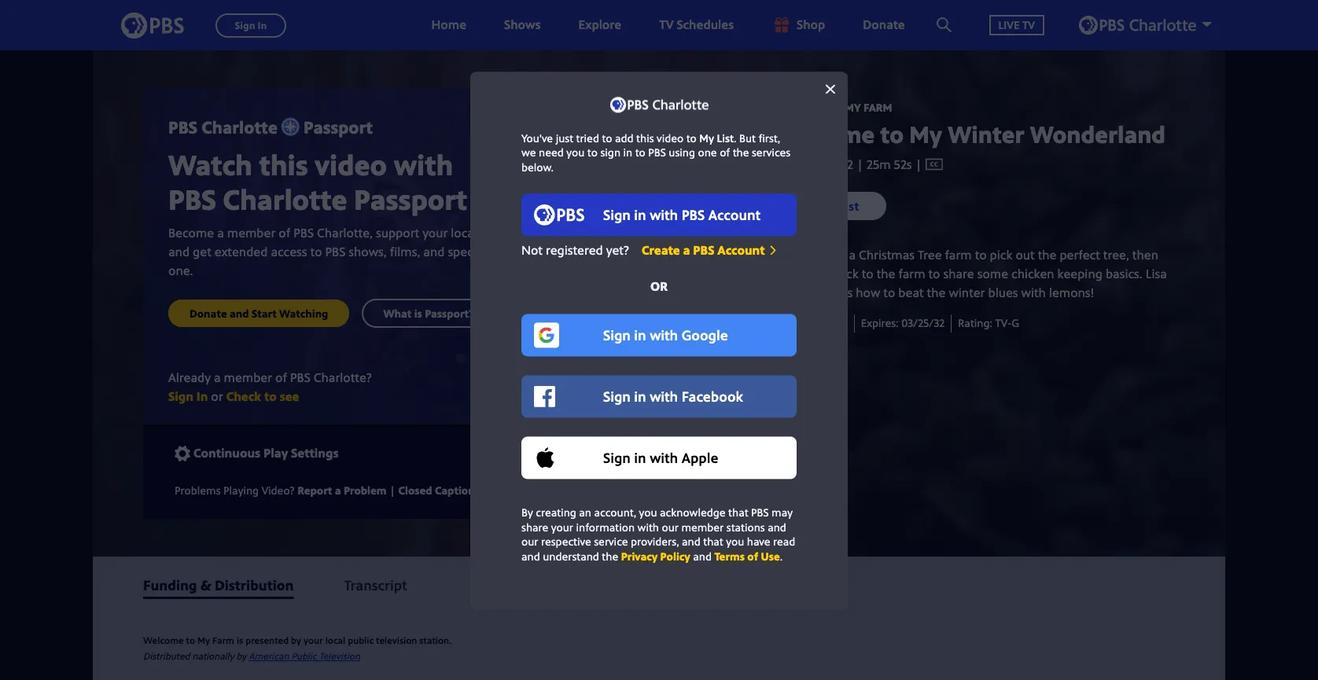 Task type: locate. For each thing, give the bounding box(es) containing it.
then down she
[[773, 284, 799, 302]]

share inside by creating an account, you acknowledge that pbs may share your information with our member stations and our respective service providers, and that you have read and understand the
[[521, 520, 548, 535]]

is
[[237, 634, 243, 647]]

to right the how
[[884, 284, 895, 302]]

share up 'winter'
[[943, 265, 974, 283]]

by
[[521, 505, 533, 520]]

you up providers,
[[639, 505, 657, 520]]

close image
[[826, 84, 835, 94]]

1 horizontal spatial farm
[[864, 100, 892, 115]]

g
[[1012, 316, 1020, 331]]

my up 52s
[[910, 118, 942, 150]]

our up policy
[[662, 520, 679, 535]]

1 vertical spatial share
[[521, 520, 548, 535]]

sign
[[600, 145, 621, 160]]

services
[[752, 145, 791, 160]]

you
[[567, 145, 585, 160], [639, 505, 657, 520], [726, 535, 744, 550]]

shows
[[802, 284, 837, 302]]

below.
[[521, 160, 554, 175]]

0 vertical spatial of
[[720, 145, 730, 160]]

1 horizontal spatial pbs
[[693, 242, 715, 259]]

1 vertical spatial with
[[638, 520, 659, 535]]

have
[[747, 535, 770, 550]]

report
[[297, 483, 332, 498]]

captioning
[[435, 483, 491, 498]]

1 horizontal spatial you
[[639, 505, 657, 520]]

and left respective
[[521, 549, 540, 564]]

an
[[579, 505, 591, 520]]

and down acknowledge
[[682, 535, 701, 550]]

not
[[521, 242, 543, 259]]

using
[[669, 145, 695, 160]]

| left 'closed'
[[389, 483, 396, 498]]

2 vertical spatial pbs
[[751, 505, 769, 520]]

to
[[828, 100, 842, 115], [880, 118, 904, 150], [602, 130, 612, 145], [686, 130, 697, 145], [587, 145, 598, 160], [635, 145, 646, 160], [834, 246, 846, 264], [975, 246, 987, 264], [862, 265, 874, 283], [929, 265, 940, 283], [884, 284, 895, 302], [186, 634, 195, 647]]

stations
[[727, 520, 765, 535]]

to left sign
[[587, 145, 598, 160]]

welcome for winter
[[773, 100, 826, 115]]

. left but
[[734, 130, 737, 145]]

sign in dialog
[[470, 71, 848, 609]]

then
[[1133, 246, 1159, 264], [773, 284, 799, 302]]

winter
[[949, 284, 985, 302]]

rating: tv-g
[[958, 316, 1020, 331]]

|
[[856, 155, 864, 173], [912, 155, 926, 173], [389, 483, 396, 498]]

tab list
[[93, 557, 1225, 613]]

funding & distribution
[[143, 576, 294, 594]]

the inside by creating an account, you acknowledge that pbs may share your information with our member stations and our respective service providers, and that you have read and understand the
[[602, 549, 618, 564]]

1 horizontal spatial your
[[551, 520, 573, 535]]

pbs left may at bottom right
[[751, 505, 769, 520]]

a right the report
[[335, 483, 341, 498]]

tree,
[[1103, 246, 1129, 264]]

by
[[291, 634, 301, 647], [236, 649, 246, 663]]

a right create at the top of the page
[[683, 242, 690, 259]]

policy
[[660, 549, 690, 564]]

expires:         03/25/32
[[861, 316, 945, 331]]

not registered yet?
[[521, 242, 629, 259]]

0 horizontal spatial farm
[[899, 265, 925, 283]]

| right 25m
[[912, 155, 926, 173]]

0 vertical spatial pbs
[[648, 145, 666, 160]]

03/24/22
[[804, 316, 848, 331]]

our
[[662, 520, 679, 535], [521, 535, 538, 550]]

your up american public television link
[[304, 634, 323, 647]]

0 horizontal spatial share
[[521, 520, 548, 535]]

with down chicken
[[1021, 284, 1046, 302]]

1 horizontal spatial of
[[747, 549, 758, 564]]

farm left is
[[212, 634, 234, 647]]

welcome up the distributed
[[143, 634, 184, 647]]

0 horizontal spatial then
[[773, 284, 799, 302]]

wonderland
[[1030, 118, 1166, 150]]

pbs inside . but first, we need you to sign in to pbs using one of the services below.
[[648, 145, 666, 160]]

2 horizontal spatial pbs
[[751, 505, 769, 520]]

presented
[[246, 634, 289, 647]]

2 vertical spatial welcome
[[143, 634, 184, 647]]

tv-
[[995, 316, 1012, 331]]

and right policy
[[693, 549, 712, 564]]

my up nationally
[[197, 634, 210, 647]]

0 horizontal spatial farm
[[212, 634, 234, 647]]

welcome up first,
[[773, 100, 826, 115]]

0 horizontal spatial you
[[567, 145, 585, 160]]

of left use
[[747, 549, 758, 564]]

farm inside 'welcome to my farm is presented by your local public television station. distributed nationally by american public television'
[[212, 634, 234, 647]]

pbs inside by creating an account, you acknowledge that pbs may share your information with our member stations and our respective service providers, and that you have read and understand the
[[751, 505, 769, 520]]

facebook image
[[590, 445, 606, 460]]

0 horizontal spatial lisa
[[773, 246, 794, 264]]

my left list
[[699, 130, 714, 145]]

basics.
[[1106, 265, 1143, 283]]

0 horizontal spatial pbs
[[648, 145, 666, 160]]

0 horizontal spatial .
[[734, 130, 737, 145]]

1 horizontal spatial .
[[780, 549, 783, 564]]

1 vertical spatial farm
[[212, 634, 234, 647]]

your inside by creating an account, you acknowledge that pbs may share your information with our member stations and our respective service providers, and that you have read and understand the
[[551, 520, 573, 535]]

by down is
[[236, 649, 246, 663]]

0 vertical spatial farm
[[864, 100, 892, 115]]

0 vertical spatial share
[[943, 265, 974, 283]]

then up 'basics.'
[[1133, 246, 1159, 264]]

. right have
[[780, 549, 783, 564]]

0 vertical spatial your
[[551, 520, 573, 535]]

1 horizontal spatial then
[[1133, 246, 1159, 264]]

1 horizontal spatial that
[[728, 505, 748, 520]]

1 horizontal spatial farm
[[945, 246, 972, 264]]

the left privacy
[[602, 549, 618, 564]]

farm
[[864, 100, 892, 115], [212, 634, 234, 647]]

0 vertical spatial with
[[1021, 284, 1046, 302]]

lisa
[[773, 246, 794, 264], [1146, 265, 1167, 283]]

farm right tree
[[945, 246, 972, 264]]

| left 25m
[[856, 155, 864, 173]]

1 vertical spatial .
[[780, 549, 783, 564]]

back
[[832, 265, 859, 283]]

distribution
[[215, 576, 294, 594]]

0 horizontal spatial by
[[236, 649, 246, 663]]

aired:
[[773, 316, 802, 331]]

registered
[[546, 242, 603, 259]]

with inside by creating an account, you acknowledge that pbs may share your information with our member stations and our respective service providers, and that you have read and understand the
[[638, 520, 659, 535]]

1 vertical spatial heads
[[796, 265, 829, 283]]

0 horizontal spatial |
[[389, 483, 396, 498]]

this
[[636, 130, 654, 145]]

document
[[470, 71, 848, 609]]

closed captioning link
[[398, 483, 491, 498]]

welcome inside 'welcome to my farm is presented by your local public television station. distributed nationally by american public television'
[[143, 634, 184, 647]]

the right out
[[1038, 246, 1057, 264]]

the
[[733, 145, 749, 160], [1038, 246, 1057, 264], [877, 265, 895, 283], [927, 284, 946, 302], [602, 549, 618, 564]]

report a problem button
[[297, 480, 387, 500]]

to left add
[[602, 130, 612, 145]]

1 vertical spatial lisa
[[1146, 265, 1167, 283]]

2 horizontal spatial you
[[726, 535, 744, 550]]

farm up 25m
[[864, 100, 892, 115]]

0 horizontal spatial with
[[638, 520, 659, 535]]

0 horizontal spatial a
[[335, 483, 341, 498]]

your left an at the bottom left
[[551, 520, 573, 535]]

yet?
[[606, 242, 629, 259]]

my up 03/24/2022 | 25m 52s
[[845, 100, 861, 115]]

0 vertical spatial by
[[291, 634, 301, 647]]

read
[[773, 535, 796, 550]]

1 horizontal spatial lisa
[[1146, 265, 1167, 283]]

2 vertical spatial you
[[726, 535, 744, 550]]

1 horizontal spatial share
[[943, 265, 974, 283]]

1 horizontal spatial a
[[683, 242, 690, 259]]

03/24/2022 | 25m 52s
[[790, 155, 912, 173]]

1 vertical spatial farm
[[899, 265, 925, 283]]

information
[[576, 520, 635, 535]]

2 horizontal spatial a
[[849, 246, 856, 264]]

0 horizontal spatial that
[[703, 535, 723, 550]]

lisa right 'basics.'
[[1146, 265, 1167, 283]]

0 vertical spatial then
[[1133, 246, 1159, 264]]

pbs left account
[[693, 242, 715, 259]]

problems
[[175, 483, 221, 498]]

or
[[650, 278, 668, 295]]

1 vertical spatial pbs
[[693, 242, 715, 259]]

use
[[761, 549, 780, 564]]

we
[[521, 145, 536, 160]]

account
[[718, 242, 765, 259]]

funding & distribution link
[[143, 576, 294, 594]]

share up "understand"
[[521, 520, 548, 535]]

farm up beat
[[899, 265, 925, 283]]

0 horizontal spatial your
[[304, 634, 323, 647]]

with inside lisa heads to a christmas tree farm to pick out the perfect tree, then she heads back to the farm to share some chicken keeping basics. lisa then shows us how to beat the winter blues with lemons!
[[1021, 284, 1046, 302]]

farm for is
[[212, 634, 234, 647]]

1 vertical spatial your
[[304, 634, 323, 647]]

of inside . but first, we need you to sign in to pbs using one of the services below.
[[720, 145, 730, 160]]

that up have
[[728, 505, 748, 520]]

problems playing video? report a problem | closed captioning
[[175, 483, 491, 498]]

to left pick
[[975, 246, 987, 264]]

our down "by"
[[521, 535, 538, 550]]

0 vertical spatial .
[[734, 130, 737, 145]]

to up nationally
[[186, 634, 195, 647]]

the down the christmas in the top of the page
[[877, 265, 895, 283]]

1 horizontal spatial by
[[291, 634, 301, 647]]

by up public
[[291, 634, 301, 647]]

keeping
[[1058, 265, 1103, 283]]

to right the in on the left
[[635, 145, 646, 160]]

0 vertical spatial lisa
[[773, 246, 794, 264]]

of
[[720, 145, 730, 160], [747, 549, 758, 564]]

to up "back"
[[834, 246, 846, 264]]

your inside 'welcome to my farm is presented by your local public television station. distributed nationally by american public television'
[[304, 634, 323, 647]]

welcome down the welcome to my farm link
[[773, 118, 875, 150]]

1 vertical spatial you
[[639, 505, 657, 520]]

public
[[348, 634, 374, 647]]

1 horizontal spatial with
[[1021, 284, 1046, 302]]

a up "back"
[[849, 246, 856, 264]]

.
[[734, 130, 737, 145], [780, 549, 783, 564]]

with up the privacy policy link on the bottom of the page
[[638, 520, 659, 535]]

0 vertical spatial that
[[728, 505, 748, 520]]

of right one
[[720, 145, 730, 160]]

and
[[768, 520, 786, 535], [682, 535, 701, 550], [521, 549, 540, 564], [693, 549, 712, 564]]

lisa up she
[[773, 246, 794, 264]]

. inside . but first, we need you to sign in to pbs using one of the services below.
[[734, 130, 737, 145]]

0 vertical spatial welcome
[[773, 100, 826, 115]]

station.
[[420, 634, 452, 647]]

tab list containing funding & distribution
[[93, 557, 1225, 613]]

you right the need
[[567, 145, 585, 160]]

terms of use link
[[715, 549, 780, 564]]

providers,
[[631, 535, 679, 550]]

welcome
[[773, 100, 826, 115], [773, 118, 875, 150], [143, 634, 184, 647]]

play
[[264, 444, 288, 462]]

your
[[551, 520, 573, 535], [304, 634, 323, 647]]

chicken
[[1012, 265, 1054, 283]]

the left "services"
[[733, 145, 749, 160]]

0 horizontal spatial of
[[720, 145, 730, 160]]

farm inside "welcome to my farm welcome to my winter wonderland"
[[864, 100, 892, 115]]

aired:           03/24/22
[[773, 316, 848, 331]]

you left have
[[726, 535, 744, 550]]

with
[[1021, 284, 1046, 302], [638, 520, 659, 535]]

0 horizontal spatial our
[[521, 535, 538, 550]]

pbs left using on the top right
[[648, 145, 666, 160]]

farm for welcome
[[864, 100, 892, 115]]

heads
[[797, 246, 831, 264], [796, 265, 829, 283]]

american
[[249, 649, 289, 663]]

1 vertical spatial that
[[703, 535, 723, 550]]

that left stations
[[703, 535, 723, 550]]

0 vertical spatial you
[[567, 145, 585, 160]]



Task type: describe. For each thing, give the bounding box(es) containing it.
welcome to my farm is presented by your local public television station. distributed nationally by american public television
[[143, 634, 452, 663]]

television
[[319, 649, 360, 663]]

to down tree
[[929, 265, 940, 283]]

1 horizontal spatial our
[[662, 520, 679, 535]]

add
[[615, 130, 634, 145]]

create a pbs account link
[[642, 242, 778, 259]]

settings
[[291, 444, 339, 462]]

creating
[[536, 505, 576, 520]]

1 horizontal spatial |
[[856, 155, 864, 173]]

transcript
[[344, 576, 407, 594]]

you've
[[521, 130, 553, 145]]

to down close icon
[[828, 100, 842, 115]]

to inside 'welcome to my farm is presented by your local public television station. distributed nationally by american public television'
[[186, 634, 195, 647]]

out
[[1016, 246, 1035, 264]]

03/24/2022
[[790, 155, 853, 173]]

a inside lisa heads to a christmas tree farm to pick out the perfect tree, then she heads back to the farm to share some chicken keeping basics. lisa then shows us how to beat the winter blues with lemons!
[[849, 246, 856, 264]]

privacy
[[621, 549, 658, 564]]

problem
[[344, 483, 387, 498]]

she
[[773, 265, 793, 283]]

privacy policy and terms of use .
[[621, 549, 783, 564]]

us
[[840, 284, 853, 302]]

winter
[[948, 118, 1025, 150]]

1 vertical spatial then
[[773, 284, 799, 302]]

1 vertical spatial by
[[236, 649, 246, 663]]

christmas
[[859, 246, 915, 264]]

1 vertical spatial welcome
[[773, 118, 875, 150]]

in
[[623, 145, 633, 160]]

you inside . but first, we need you to sign in to pbs using one of the services below.
[[567, 145, 585, 160]]

&
[[200, 576, 211, 594]]

transcript link
[[344, 576, 407, 594]]

playing
[[223, 483, 259, 498]]

account,
[[594, 505, 636, 520]]

my inside 'welcome to my farm is presented by your local public television station. distributed nationally by american public television'
[[197, 634, 210, 647]]

respective
[[541, 535, 591, 550]]

service
[[594, 535, 628, 550]]

acknowledge
[[660, 505, 726, 520]]

2 horizontal spatial |
[[912, 155, 926, 173]]

a inside sign in dialog
[[683, 242, 690, 259]]

understand
[[543, 549, 599, 564]]

welcome to my farm link
[[773, 100, 892, 115]]

first,
[[759, 130, 780, 145]]

terms
[[715, 549, 745, 564]]

1 vertical spatial of
[[747, 549, 758, 564]]

perfect
[[1060, 246, 1100, 264]]

tried
[[576, 130, 599, 145]]

the right beat
[[927, 284, 946, 302]]

create
[[642, 242, 680, 259]]

twitter image
[[624, 445, 639, 460]]

local
[[325, 634, 346, 647]]

american public television link
[[249, 649, 360, 663]]

blues
[[988, 284, 1018, 302]]

pbs charlotte image
[[610, 97, 708, 112]]

beat
[[899, 284, 924, 302]]

you've just tried to add this video to my list
[[521, 130, 734, 145]]

52s
[[894, 155, 912, 173]]

just
[[556, 130, 573, 145]]

funding
[[143, 576, 197, 594]]

continuous
[[193, 444, 260, 462]]

share inside lisa heads to a christmas tree farm to pick out the perfect tree, then she heads back to the farm to share some chicken keeping basics. lisa then shows us how to beat the winter blues with lemons!
[[943, 265, 974, 283]]

expires:
[[861, 316, 899, 331]]

share:
[[543, 445, 579, 462]]

welcome for your
[[143, 634, 184, 647]]

0 vertical spatial heads
[[797, 246, 831, 264]]

television
[[376, 634, 417, 647]]

0 vertical spatial farm
[[945, 246, 972, 264]]

may
[[772, 505, 793, 520]]

closed
[[398, 483, 432, 498]]

rating:
[[958, 316, 993, 331]]

continuous play settings
[[193, 444, 339, 462]]

my inside document
[[699, 130, 714, 145]]

document containing not registered yet?
[[470, 71, 848, 609]]

funding & distribution tab panel
[[93, 613, 1225, 680]]

pick
[[990, 246, 1013, 264]]

list
[[717, 130, 734, 145]]

to up 52s
[[880, 118, 904, 150]]

and up use
[[768, 520, 786, 535]]

need
[[539, 145, 564, 160]]

tree
[[918, 246, 942, 264]]

welcome to my farm welcome to my winter wonderland
[[773, 100, 1166, 150]]

to up the how
[[862, 265, 874, 283]]

. but first, we need you to sign in to pbs using one of the services below.
[[521, 130, 791, 175]]

distributed
[[143, 649, 190, 663]]

nationally
[[192, 649, 234, 663]]

the inside . but first, we need you to sign in to pbs using one of the services below.
[[733, 145, 749, 160]]

25m
[[867, 155, 891, 173]]

lemons!
[[1049, 284, 1095, 302]]

public
[[291, 649, 317, 663]]

to right the video
[[686, 130, 697, 145]]

lisa heads to a christmas tree farm to pick out the perfect tree, then she heads back to the farm to share some chicken keeping basics. lisa then shows us how to beat the winter blues with lemons!
[[773, 246, 1167, 302]]

some
[[977, 265, 1008, 283]]

one
[[698, 145, 717, 160]]

by creating an account, you acknowledge that pbs may share your information with our member stations and our respective service providers, and that you have read and understand the
[[521, 505, 796, 564]]

pbs image
[[121, 7, 184, 43]]

privacy policy link
[[621, 549, 690, 564]]

video
[[657, 130, 684, 145]]

video?
[[262, 483, 295, 498]]



Task type: vqa. For each thing, say whether or not it's contained in the screenshot.
Transcript
yes



